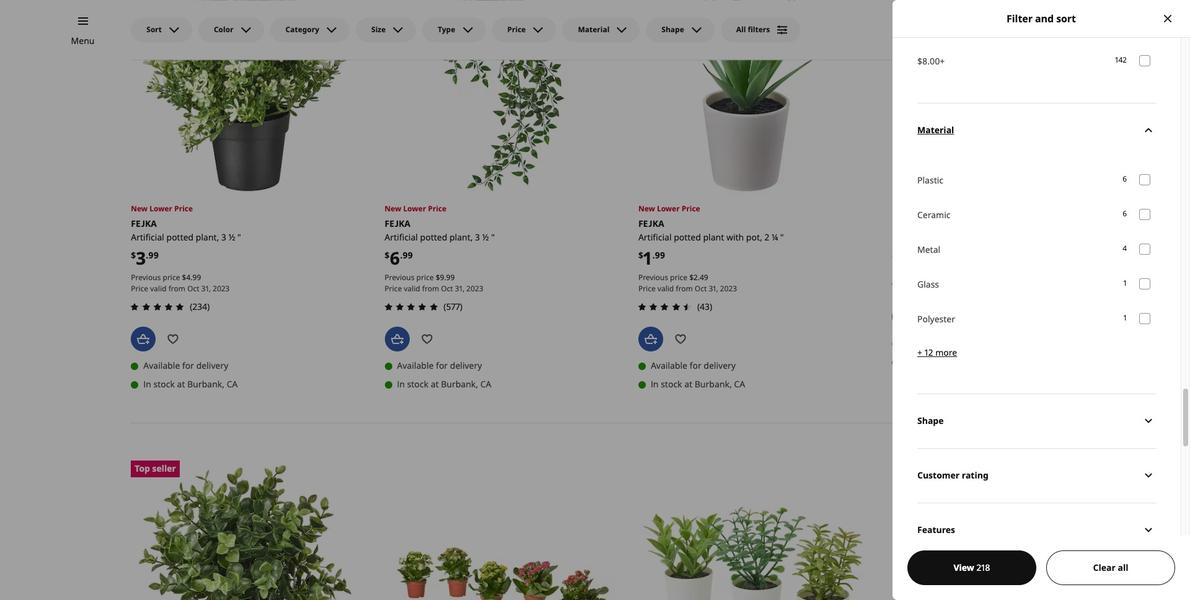 Task type: describe. For each thing, give the bounding box(es) containing it.
stock for 6
[[407, 378, 429, 390]]

" inside new lower price fejka artificial potted plant, 3 ½ " $ 3 . 99
[[238, 231, 241, 243]]

. inside 'new lower price fejka artificial potted plant, 3 ½ " $ 6 . 99'
[[400, 249, 403, 261]]

himalayamix
[[892, 218, 954, 229]]

½ for 6
[[482, 231, 489, 243]]

$8.00+
[[918, 55, 945, 67]]

142
[[1116, 55, 1127, 65]]

31, for 3
[[201, 283, 211, 294]]

6 for ceramic
[[1123, 209, 1127, 219]]

$ inside 'new lower price fejka artificial potted plant, 3 ½ " $ 6 . 99'
[[385, 249, 390, 261]]

valid for 1
[[658, 283, 674, 294]]

$ down potted
[[892, 249, 897, 261]]

potted for 1
[[674, 231, 701, 243]]

6 for plastic
[[1123, 174, 1127, 184]]

price inside new lower price fejka artificial potted plant, 3 ½ " $ 3 . 99
[[174, 203, 193, 214]]

burbank, for 1
[[695, 378, 732, 390]]

$ inside new lower price fejka artificial potted plant with pot, 2 ¼ " $ 1 . 99
[[639, 249, 644, 261]]

in stock at burbank, ca for 6
[[397, 378, 492, 390]]

review: 4.8 out of 5 stars. total reviews: 577 image
[[381, 300, 441, 315]]

from for 6
[[422, 283, 439, 294]]

+ 12 more button
[[918, 336, 1156, 369]]

polyester
[[918, 313, 956, 325]]

category
[[286, 24, 319, 35]]

color button
[[198, 17, 264, 42]]

available for delivery for 3
[[143, 360, 228, 372]]

artificial for 1
[[639, 231, 672, 243]]

0 horizontal spatial 3
[[136, 246, 146, 270]]

plant, inside himalayamix potted plant, 4 "
[[922, 231, 945, 243]]

previous for 1
[[639, 272, 668, 283]]

99 inside 'new lower price fejka artificial potted plant, 3 ½ " $ 6 . 99'
[[403, 249, 413, 261]]

stock for 1
[[661, 378, 682, 390]]

sort and filter dialog
[[893, 0, 1191, 600]]

all
[[736, 24, 746, 35]]

with
[[727, 231, 744, 243]]

available for 3
[[143, 360, 180, 372]]

available for 6
[[397, 360, 434, 372]]

oct for 3
[[187, 283, 199, 294]]

not sold for delivery
[[905, 338, 987, 349]]

review: 4.6 out of 5 stars. total reviews: 43 image
[[635, 300, 695, 315]]

6 products element for ceramic
[[1123, 209, 1127, 220]]

customer
[[918, 470, 960, 481]]

1 products element for polyester
[[1124, 313, 1127, 324]]

+ 12 more
[[918, 346, 958, 358]]

at for 6
[[431, 378, 439, 390]]

available for 1
[[651, 360, 688, 372]]

3 for 6
[[475, 231, 480, 243]]

ca for 3
[[227, 378, 238, 390]]

$ inside previous price $ 9 . 99 price valid from oct 31, 2023
[[436, 272, 440, 283]]

31, for 1
[[709, 283, 719, 294]]

material button
[[563, 17, 640, 42]]

ceramic
[[918, 209, 951, 221]]

in stock at burbank, ca for 3
[[143, 378, 238, 390]]

rotate 180 image
[[1142, 123, 1156, 138]]

99 inside new lower price fejka artificial potted plant with pot, 2 ¼ " $ 1 . 99
[[655, 249, 665, 261]]

size
[[371, 24, 386, 35]]

color
[[214, 24, 234, 35]]

and
[[1035, 12, 1054, 25]]

lower for 6
[[403, 203, 426, 214]]

stock for 3
[[153, 378, 175, 390]]

not
[[905, 338, 920, 349]]

from for 1
[[676, 283, 693, 294]]

potted for 3
[[166, 231, 194, 243]]

(43)
[[697, 301, 713, 313]]

potted
[[892, 231, 919, 243]]

lower for 1
[[657, 203, 680, 214]]

4 for himalayamix potted plant, 4 "
[[947, 231, 952, 243]]

plant, for 6
[[450, 231, 473, 243]]

view
[[954, 562, 975, 574]]

fejka for 6
[[385, 218, 411, 229]]

new lower price fejka artificial potted plant, 3 ½ " $ 6 . 99
[[385, 203, 495, 270]]

plant
[[703, 231, 724, 243]]

price inside previous price $ 9 . 99 price valid from oct 31, 2023
[[385, 283, 402, 294]]

review: 4.8 out of 5 stars. total reviews: 234 image
[[127, 300, 187, 315]]

price for 3
[[163, 272, 180, 283]]

4 inside document
[[1123, 243, 1127, 254]]

more
[[936, 346, 958, 358]]

category button
[[270, 17, 350, 42]]

material button
[[918, 103, 1156, 157]]

+
[[918, 346, 923, 358]]

2023 for "
[[720, 283, 737, 294]]

4 for previous price $ 4 . 99 price valid from oct 31, 2023
[[186, 272, 191, 283]]

menu button
[[71, 34, 95, 48]]

customer rating
[[918, 470, 989, 481]]

fejka for 3
[[131, 218, 157, 229]]

artificial for 6
[[385, 231, 418, 243]]

31, for 6
[[455, 283, 465, 294]]

potted for 6
[[420, 231, 447, 243]]

plastic
[[918, 174, 944, 186]]

(577)
[[444, 301, 463, 313]]

valid for 3
[[150, 283, 167, 294]]

compare
[[1048, 24, 1085, 35]]

1 inside new lower price fejka artificial potted plant with pot, 2 ¼ " $ 1 . 99
[[644, 246, 653, 270]]

218
[[977, 562, 991, 574]]

. inside previous price $ 2 . 49 price valid from oct 31, 2023
[[698, 272, 700, 283]]

4 products element
[[1123, 243, 1127, 255]]

type button
[[422, 17, 486, 42]]

burbank, for 6
[[441, 378, 478, 390]]

99 inside previous price $ 4 . 99 price valid from oct 31, 2023
[[193, 272, 201, 283]]

oct for 1
[[695, 283, 707, 294]]

sold
[[922, 338, 939, 349]]

1 products element for glass
[[1124, 278, 1127, 290]]

shape button
[[646, 17, 715, 42]]

2023 for 3
[[213, 283, 230, 294]]

sort button
[[131, 17, 192, 42]]

shape button
[[918, 394, 1156, 448]]

price inside price popup button
[[508, 24, 526, 35]]

new for 3
[[131, 203, 148, 214]]

previous price $ 4 . 99 price valid from oct 31, 2023
[[131, 272, 230, 294]]



Task type: locate. For each thing, give the bounding box(es) containing it.
1 vertical spatial 1
[[1124, 278, 1127, 289]]

2 vertical spatial 1
[[1124, 313, 1127, 323]]

previous up review: 4.8 out of 5 stars. total reviews: 577 image
[[385, 272, 415, 283]]

price inside previous price $ 4 . 99 price valid from oct 31, 2023
[[163, 272, 180, 283]]

new
[[131, 203, 148, 214], [385, 203, 401, 214], [639, 203, 655, 214]]

1 price from the left
[[163, 272, 180, 283]]

1 horizontal spatial 4
[[947, 231, 952, 243]]

previous price $ 9 . 99 price valid from oct 31, 2023
[[385, 272, 484, 294]]

0 horizontal spatial 2023
[[213, 283, 230, 294]]

1 lower from the left
[[150, 203, 172, 214]]

1 horizontal spatial ½
[[482, 231, 489, 243]]

available for delivery down the (577)
[[397, 360, 482, 372]]

1 available from the left
[[143, 360, 180, 372]]

. up previous price $ 2 . 49 price valid from oct 31, 2023
[[653, 249, 655, 261]]

clear all
[[1093, 562, 1129, 574]]

previous inside previous price $ 9 . 99 price valid from oct 31, 2023
[[385, 272, 415, 283]]

2 ½ from the left
[[482, 231, 489, 243]]

2 horizontal spatial 31,
[[709, 283, 719, 294]]

3
[[221, 231, 226, 243], [475, 231, 480, 243], [136, 246, 146, 270]]

$ inside previous price $ 2 . 49 price valid from oct 31, 2023
[[690, 272, 694, 283]]

2 vertical spatial 6
[[390, 246, 400, 270]]

0 horizontal spatial 4
[[186, 272, 191, 283]]

in
[[905, 356, 913, 368], [143, 378, 151, 390], [397, 378, 405, 390], [651, 378, 659, 390]]

2 fejka from the left
[[385, 218, 411, 229]]

2023
[[213, 283, 230, 294], [467, 283, 484, 294], [720, 283, 737, 294]]

stock
[[915, 356, 936, 368], [153, 378, 175, 390], [407, 378, 429, 390], [661, 378, 682, 390]]

available for delivery for 1
[[651, 360, 736, 372]]

delivery for 6
[[450, 360, 482, 372]]

2 artificial from the left
[[385, 231, 418, 243]]

1 horizontal spatial available
[[397, 360, 434, 372]]

0 horizontal spatial artificial
[[131, 231, 164, 243]]

99 up previous price $ 4 . 99 price valid from oct 31, 2023
[[148, 249, 159, 261]]

$ up review: 4.8 out of 5 stars. total reviews: 577 image
[[436, 272, 440, 283]]

all filters button
[[721, 17, 801, 42]]

material
[[578, 24, 610, 35], [918, 124, 955, 136]]

1 vertical spatial 4
[[1123, 243, 1127, 254]]

available for delivery for 6
[[397, 360, 482, 372]]

artificial for 3
[[131, 231, 164, 243]]

2 price from the left
[[417, 272, 434, 283]]

plant, inside new lower price fejka artificial potted plant, 3 ½ " $ 3 . 99
[[196, 231, 219, 243]]

1 horizontal spatial new
[[385, 203, 401, 214]]

" inside new lower price fejka artificial potted plant with pot, 2 ¼ " $ 1 . 99
[[781, 231, 784, 243]]

31,
[[201, 283, 211, 294], [455, 283, 465, 294], [709, 283, 719, 294]]

. inside previous price $ 9 . 99 price valid from oct 31, 2023
[[444, 272, 446, 283]]

artificial inside 'new lower price fejka artificial potted plant, 3 ½ " $ 6 . 99'
[[385, 231, 418, 243]]

pot,
[[746, 231, 763, 243]]

valid inside previous price $ 9 . 99 price valid from oct 31, 2023
[[404, 283, 420, 294]]

material inside dropdown button
[[918, 124, 955, 136]]

1 fejka from the left
[[131, 218, 157, 229]]

filter
[[1007, 12, 1033, 25]]

0 horizontal spatial new
[[131, 203, 148, 214]]

. up previous price $ 9 . 99 price valid from oct 31, 2023
[[400, 249, 403, 261]]

1 horizontal spatial price
[[417, 272, 434, 283]]

price left the 49
[[670, 272, 688, 283]]

artificial up previous price $ 2 . 49 price valid from oct 31, 2023
[[639, 231, 672, 243]]

2 6 products element from the top
[[1123, 209, 1127, 220]]

oct for 6
[[441, 283, 453, 294]]

potted up 9
[[420, 231, 447, 243]]

shape
[[662, 24, 684, 35], [918, 415, 944, 427]]

2 horizontal spatial 2023
[[720, 283, 737, 294]]

.
[[146, 249, 148, 261], [400, 249, 403, 261], [653, 249, 655, 261], [191, 272, 193, 283], [444, 272, 446, 283], [698, 272, 700, 283]]

for for 3
[[182, 360, 194, 372]]

potted left plant at the right top
[[674, 231, 701, 243]]

1 1 products element from the top
[[1124, 278, 1127, 290]]

1 plant, from the left
[[196, 231, 219, 243]]

99 inside new lower price fejka artificial potted plant, 3 ½ " $ 3 . 99
[[148, 249, 159, 261]]

at
[[938, 356, 946, 368], [177, 378, 185, 390], [431, 378, 439, 390], [685, 378, 693, 390]]

1 horizontal spatial potted
[[420, 231, 447, 243]]

2 left the 49
[[694, 272, 698, 283]]

previous
[[131, 272, 161, 283], [385, 272, 415, 283], [639, 272, 668, 283]]

1 31, from the left
[[201, 283, 211, 294]]

½ inside new lower price fejka artificial potted plant, 3 ½ " $ 3 . 99
[[229, 231, 235, 243]]

9
[[440, 272, 444, 283]]

rating
[[962, 470, 989, 481]]

1 vertical spatial shape
[[918, 415, 944, 427]]

type
[[438, 24, 455, 35]]

3 inside 'new lower price fejka artificial potted plant, 3 ½ " $ 6 . 99'
[[475, 231, 480, 243]]

$ up previous price $ 2 . 49 price valid from oct 31, 2023
[[639, 249, 644, 261]]

from up review: 4.8 out of 5 stars. total reviews: 234 image
[[168, 283, 185, 294]]

99
[[148, 249, 159, 261], [403, 249, 413, 261], [655, 249, 665, 261], [910, 249, 920, 261], [193, 272, 201, 283], [446, 272, 455, 283]]

price for 6
[[417, 272, 434, 283]]

. inside new lower price fejka artificial potted plant with pot, 2 ¼ " $ 1 . 99
[[653, 249, 655, 261]]

burbank, for 3
[[187, 378, 224, 390]]

from up the review: 4.6 out of 5 stars. total reviews: 43 image
[[676, 283, 693, 294]]

0 vertical spatial 6
[[1123, 174, 1127, 184]]

in stock at burbank, ca for 1
[[651, 378, 745, 390]]

available down the review: 4.6 out of 5 stars. total reviews: 43 image
[[651, 360, 688, 372]]

from up review: 4.8 out of 5 stars. total reviews: 577 image
[[422, 283, 439, 294]]

price inside previous price $ 9 . 99 price valid from oct 31, 2023
[[417, 272, 434, 283]]

6 products element
[[1123, 174, 1127, 186], [1123, 209, 1127, 220]]

price inside previous price $ 2 . 49 price valid from oct 31, 2023
[[639, 283, 656, 294]]

material for material dropdown button
[[918, 124, 955, 136]]

6 inside 'new lower price fejka artificial potted plant, 3 ½ " $ 6 . 99'
[[390, 246, 400, 270]]

delivery for 1
[[704, 360, 736, 372]]

1 horizontal spatial previous
[[385, 272, 415, 283]]

oct inside previous price $ 4 . 99 price valid from oct 31, 2023
[[187, 283, 199, 294]]

½ for 3
[[229, 231, 235, 243]]

available for delivery down (234)
[[143, 360, 228, 372]]

0 vertical spatial shape
[[662, 24, 684, 35]]

2 1 products element from the top
[[1124, 313, 1127, 324]]

1 horizontal spatial fejka
[[385, 218, 411, 229]]

delivery down (234)
[[196, 360, 228, 372]]

clear
[[1093, 562, 1116, 574]]

potted up previous price $ 4 . 99 price valid from oct 31, 2023
[[166, 231, 194, 243]]

2 " from the left
[[491, 231, 495, 243]]

at for 1
[[685, 378, 693, 390]]

valid
[[150, 283, 167, 294], [404, 283, 420, 294], [658, 283, 674, 294]]

2 horizontal spatial new
[[639, 203, 655, 214]]

sort
[[1057, 12, 1076, 25]]

plant,
[[196, 231, 219, 243], [450, 231, 473, 243], [922, 231, 945, 243]]

3 for 3
[[221, 231, 226, 243]]

delivery down the (577)
[[450, 360, 482, 372]]

himalayamix potted plant, 4 "
[[892, 218, 958, 243]]

delivery right sold at the right
[[955, 338, 987, 349]]

1 horizontal spatial 3
[[221, 231, 226, 243]]

view 218
[[954, 562, 991, 574]]

$ up review: 4.8 out of 5 stars. total reviews: 234 image
[[182, 272, 186, 283]]

99 inside previous price $ 9 . 99 price valid from oct 31, 2023
[[446, 272, 455, 283]]

2023 inside previous price $ 4 . 99 price valid from oct 31, 2023
[[213, 283, 230, 294]]

3 potted from the left
[[674, 231, 701, 243]]

31, up the (577)
[[455, 283, 465, 294]]

0 horizontal spatial available
[[143, 360, 180, 372]]

oct
[[187, 283, 199, 294], [441, 283, 453, 294], [695, 283, 707, 294]]

99 up (234)
[[193, 272, 201, 283]]

burbank,
[[949, 356, 986, 368], [187, 378, 224, 390], [441, 378, 478, 390], [695, 378, 732, 390]]

. up (234)
[[191, 272, 193, 283]]

6
[[1123, 174, 1127, 184], [1123, 209, 1127, 219], [390, 246, 400, 270]]

size button
[[356, 17, 416, 42]]

in for 6
[[397, 378, 405, 390]]

2 valid from the left
[[404, 283, 420, 294]]

$ up previous price $ 9 . 99 price valid from oct 31, 2023
[[385, 249, 390, 261]]

filter and sort
[[1007, 12, 1076, 25]]

fejka inside 'new lower price fejka artificial potted plant, 3 ½ " $ 6 . 99'
[[385, 218, 411, 229]]

1 previous from the left
[[131, 272, 161, 283]]

price up review: 4.8 out of 5 stars. total reviews: 234 image
[[163, 272, 180, 283]]

2 inside previous price $ 2 . 49 price valid from oct 31, 2023
[[694, 272, 698, 283]]

previous for 3
[[131, 272, 161, 283]]

lower inside new lower price fejka artificial potted plant with pot, 2 ¼ " $ 1 . 99
[[657, 203, 680, 214]]

material inside popup button
[[578, 24, 610, 35]]

potted inside new lower price fejka artificial potted plant, 3 ½ " $ 3 . 99
[[166, 231, 194, 243]]

1 vertical spatial 6 products element
[[1123, 209, 1127, 220]]

3 31, from the left
[[709, 283, 719, 294]]

3 2023 from the left
[[720, 283, 737, 294]]

previous up review: 4.8 out of 5 stars. total reviews: 234 image
[[131, 272, 161, 283]]

1 horizontal spatial available for delivery
[[397, 360, 482, 372]]

2 horizontal spatial 3
[[475, 231, 480, 243]]

0 horizontal spatial valid
[[150, 283, 167, 294]]

0 vertical spatial 4
[[947, 231, 952, 243]]

delivery down (43)
[[704, 360, 736, 372]]

31, inside previous price $ 2 . 49 price valid from oct 31, 2023
[[709, 283, 719, 294]]

142 products element
[[1116, 55, 1127, 67]]

½
[[229, 231, 235, 243], [482, 231, 489, 243]]

artificial up previous price $ 4 . 99 price valid from oct 31, 2023
[[131, 231, 164, 243]]

$ inside new lower price fejka artificial potted plant, 3 ½ " $ 3 . 99
[[131, 249, 136, 261]]

3 artificial from the left
[[639, 231, 672, 243]]

previous inside previous price $ 4 . 99 price valid from oct 31, 2023
[[131, 272, 161, 283]]

1 horizontal spatial 2
[[765, 231, 770, 243]]

2 horizontal spatial oct
[[695, 283, 707, 294]]

2 horizontal spatial potted
[[674, 231, 701, 243]]

price inside 'new lower price fejka artificial potted plant, 3 ½ " $ 6 . 99'
[[428, 203, 447, 214]]

31, inside previous price $ 9 . 99 price valid from oct 31, 2023
[[455, 283, 465, 294]]

2 potted from the left
[[420, 231, 447, 243]]

available for delivery down (43)
[[651, 360, 736, 372]]

previous for 6
[[385, 272, 415, 283]]

1 horizontal spatial valid
[[404, 283, 420, 294]]

12
[[925, 346, 934, 358]]

2 horizontal spatial previous
[[639, 272, 668, 283]]

for down (43)
[[690, 360, 702, 372]]

99 down potted
[[910, 249, 920, 261]]

2 horizontal spatial from
[[676, 283, 693, 294]]

lower inside 'new lower price fejka artificial potted plant, 3 ½ " $ 6 . 99'
[[403, 203, 426, 214]]

1 horizontal spatial 2023
[[467, 283, 484, 294]]

for for 6
[[436, 360, 448, 372]]

1 valid from the left
[[150, 283, 167, 294]]

for right sold at the right
[[941, 338, 953, 349]]

2 available for delivery from the left
[[397, 360, 482, 372]]

price for 1
[[670, 272, 688, 283]]

fejka inside new lower price fejka artificial potted plant with pot, 2 ¼ " $ 1 . 99
[[639, 218, 664, 229]]

valid inside previous price $ 2 . 49 price valid from oct 31, 2023
[[658, 283, 674, 294]]

2 lower from the left
[[403, 203, 426, 214]]

. inside previous price $ 4 . 99 price valid from oct 31, 2023
[[191, 272, 193, 283]]

valid up review: 4.8 out of 5 stars. total reviews: 234 image
[[150, 283, 167, 294]]

1 products element
[[1124, 278, 1127, 290], [1124, 313, 1127, 324]]

all filters
[[736, 24, 770, 35]]

0 horizontal spatial material
[[578, 24, 610, 35]]

1 horizontal spatial 31,
[[455, 283, 465, 294]]

0 vertical spatial material
[[578, 24, 610, 35]]

1 vertical spatial 1 products element
[[1124, 313, 1127, 324]]

price
[[163, 272, 180, 283], [417, 272, 434, 283], [670, 272, 688, 283]]

2 2023 from the left
[[467, 283, 484, 294]]

new inside 'new lower price fejka artificial potted plant, 3 ½ " $ 6 . 99'
[[385, 203, 401, 214]]

price inside previous price $ 2 . 49 price valid from oct 31, 2023
[[670, 272, 688, 283]]

features
[[918, 524, 956, 536]]

price left 9
[[417, 272, 434, 283]]

artificial inside new lower price fejka artificial potted plant, 3 ½ " $ 3 . 99
[[131, 231, 164, 243]]

1 horizontal spatial shape
[[918, 415, 944, 427]]

2 horizontal spatial artificial
[[639, 231, 672, 243]]

$ left the 49
[[690, 272, 694, 283]]

99 up previous price $ 2 . 49 price valid from oct 31, 2023
[[655, 249, 665, 261]]

plant, up previous price $ 4 . 99 price valid from oct 31, 2023
[[196, 231, 219, 243]]

0 horizontal spatial shape
[[662, 24, 684, 35]]

available down review: 4.8 out of 5 stars. total reviews: 234 image
[[143, 360, 180, 372]]

3 available from the left
[[651, 360, 688, 372]]

. up (43)
[[698, 272, 700, 283]]

0 vertical spatial 1 products element
[[1124, 278, 1127, 290]]

2 plant, from the left
[[450, 231, 473, 243]]

lower
[[150, 203, 172, 214], [403, 203, 426, 214], [657, 203, 680, 214]]

valid up review: 4.8 out of 5 stars. total reviews: 577 image
[[404, 283, 420, 294]]

1 potted from the left
[[166, 231, 194, 243]]

1 oct from the left
[[187, 283, 199, 294]]

4 " from the left
[[954, 231, 958, 243]]

1 vertical spatial material
[[918, 124, 955, 136]]

2023 for 6
[[467, 283, 484, 294]]

glass
[[918, 278, 939, 290]]

available for delivery
[[143, 360, 228, 372], [397, 360, 482, 372], [651, 360, 736, 372]]

3 from from the left
[[676, 283, 693, 294]]

3 lower from the left
[[657, 203, 680, 214]]

plant, up metal
[[922, 231, 945, 243]]

2 oct from the left
[[441, 283, 453, 294]]

2 new from the left
[[385, 203, 401, 214]]

fejka
[[131, 218, 157, 229], [385, 218, 411, 229], [639, 218, 664, 229]]

3 plant, from the left
[[922, 231, 945, 243]]

1 horizontal spatial oct
[[441, 283, 453, 294]]

new lower price fejka artificial potted plant with pot, 2 ¼ " $ 1 . 99
[[639, 203, 784, 270]]

valid for 6
[[404, 283, 420, 294]]

2 from from the left
[[422, 283, 439, 294]]

filters
[[748, 24, 770, 35]]

1 artificial from the left
[[131, 231, 164, 243]]

sort
[[146, 24, 162, 35]]

for for 1
[[690, 360, 702, 372]]

(234)
[[190, 301, 210, 313]]

clear all button
[[1047, 551, 1176, 585]]

" inside himalayamix potted plant, 4 "
[[954, 231, 958, 243]]

oct down 9
[[441, 283, 453, 294]]

2
[[765, 231, 770, 243], [694, 272, 698, 283]]

2 horizontal spatial available
[[651, 360, 688, 372]]

available down review: 4.8 out of 5 stars. total reviews: 577 image
[[397, 360, 434, 372]]

$ inside previous price $ 4 . 99 price valid from oct 31, 2023
[[182, 272, 186, 283]]

shape for shape popup button
[[662, 24, 684, 35]]

2023 inside previous price $ 2 . 49 price valid from oct 31, 2023
[[720, 283, 737, 294]]

2 horizontal spatial fejka
[[639, 218, 664, 229]]

price inside previous price $ 4 . 99 price valid from oct 31, 2023
[[131, 283, 148, 294]]

delivery for 3
[[196, 360, 228, 372]]

document containing $8.00+
[[893, 0, 1191, 557]]

0 horizontal spatial previous
[[131, 272, 161, 283]]

at for 3
[[177, 378, 185, 390]]

in stock at burbank, ca
[[905, 356, 999, 368], [143, 378, 238, 390], [397, 378, 492, 390], [651, 378, 745, 390]]

review: 4.6 out of 5 stars. total reviews: 455 image
[[889, 277, 949, 292]]

0 horizontal spatial oct
[[187, 283, 199, 294]]

3 available for delivery from the left
[[651, 360, 736, 372]]

lower for 3
[[150, 203, 172, 214]]

oct inside previous price $ 2 . 49 price valid from oct 31, 2023
[[695, 283, 707, 294]]

0 horizontal spatial fejka
[[131, 218, 157, 229]]

½ inside 'new lower price fejka artificial potted plant, 3 ½ " $ 6 . 99'
[[482, 231, 489, 243]]

¼
[[772, 231, 778, 243]]

oct down the 49
[[695, 283, 707, 294]]

new inside new lower price fejka artificial potted plant, 3 ½ " $ 3 . 99
[[131, 203, 148, 214]]

4 inside previous price $ 4 . 99 price valid from oct 31, 2023
[[186, 272, 191, 283]]

lower inside new lower price fejka artificial potted plant, 3 ½ " $ 3 . 99
[[150, 203, 172, 214]]

1 for polyester
[[1124, 313, 1127, 323]]

1 new from the left
[[131, 203, 148, 214]]

0 vertical spatial 2
[[765, 231, 770, 243]]

1 vertical spatial 2
[[694, 272, 698, 283]]

1
[[644, 246, 653, 270], [1124, 278, 1127, 289], [1124, 313, 1127, 323]]

2 left ¼
[[765, 231, 770, 243]]

2 available from the left
[[397, 360, 434, 372]]

potted
[[166, 231, 194, 243], [420, 231, 447, 243], [674, 231, 701, 243]]

potted inside 'new lower price fejka artificial potted plant, 3 ½ " $ 6 . 99'
[[420, 231, 447, 243]]

from inside previous price $ 4 . 99 price valid from oct 31, 2023
[[168, 283, 185, 294]]

for down the (577)
[[436, 360, 448, 372]]

99 right 9
[[446, 272, 455, 283]]

customer rating button
[[918, 448, 1156, 503]]

metal
[[918, 244, 941, 255]]

0 horizontal spatial available for delivery
[[143, 360, 228, 372]]

1 " from the left
[[238, 231, 241, 243]]

delivery
[[955, 338, 987, 349], [196, 360, 228, 372], [450, 360, 482, 372], [704, 360, 736, 372]]

31, inside previous price $ 4 . 99 price valid from oct 31, 2023
[[201, 283, 211, 294]]

price inside new lower price fejka artificial potted plant with pot, 2 ¼ " $ 1 . 99
[[682, 203, 700, 214]]

material for material popup button
[[578, 24, 610, 35]]

valid inside previous price $ 4 . 99 price valid from oct 31, 2023
[[150, 283, 167, 294]]

2023 inside previous price $ 9 . 99 price valid from oct 31, 2023
[[467, 283, 484, 294]]

2 horizontal spatial price
[[670, 272, 688, 283]]

fejka for 1
[[639, 218, 664, 229]]

1 horizontal spatial plant,
[[450, 231, 473, 243]]

1 6 products element from the top
[[1123, 174, 1127, 186]]

31, up (43)
[[709, 283, 719, 294]]

1 horizontal spatial from
[[422, 283, 439, 294]]

oct inside previous price $ 9 . 99 price valid from oct 31, 2023
[[441, 283, 453, 294]]

0 horizontal spatial plant,
[[196, 231, 219, 243]]

oct up (234)
[[187, 283, 199, 294]]

from inside previous price $ 9 . 99 price valid from oct 31, 2023
[[422, 283, 439, 294]]

3 " from the left
[[781, 231, 784, 243]]

0 vertical spatial 6 products element
[[1123, 174, 1127, 186]]

ca for 1
[[734, 378, 745, 390]]

2 vertical spatial 4
[[186, 272, 191, 283]]

0 horizontal spatial 2
[[694, 272, 698, 283]]

. inside new lower price fejka artificial potted plant, 3 ½ " $ 3 . 99
[[146, 249, 148, 261]]

99 up previous price $ 9 . 99 price valid from oct 31, 2023
[[403, 249, 413, 261]]

. up the (577)
[[444, 272, 446, 283]]

0 horizontal spatial from
[[168, 283, 185, 294]]

2 horizontal spatial plant,
[[922, 231, 945, 243]]

for down (234)
[[182, 360, 194, 372]]

1 horizontal spatial lower
[[403, 203, 426, 214]]

0 horizontal spatial ½
[[229, 231, 235, 243]]

menu
[[71, 35, 95, 47]]

artificial
[[131, 231, 164, 243], [385, 231, 418, 243], [639, 231, 672, 243]]

2 previous from the left
[[385, 272, 415, 283]]

0 horizontal spatial potted
[[166, 231, 194, 243]]

0 horizontal spatial price
[[163, 272, 180, 283]]

features button
[[918, 503, 1156, 557]]

3 valid from the left
[[658, 283, 674, 294]]

from for 3
[[168, 283, 185, 294]]

2 31, from the left
[[455, 283, 465, 294]]

1 for glass
[[1124, 278, 1127, 289]]

new lower price fejka artificial potted plant, 3 ½ " $ 3 . 99
[[131, 203, 241, 270]]

49
[[700, 272, 709, 283]]

artificial inside new lower price fejka artificial potted plant with pot, 2 ¼ " $ 1 . 99
[[639, 231, 672, 243]]

previous up the review: 4.6 out of 5 stars. total reviews: 43 image
[[639, 272, 668, 283]]

fejka inside new lower price fejka artificial potted plant, 3 ½ " $ 3 . 99
[[131, 218, 157, 229]]

4 inside himalayamix potted plant, 4 "
[[947, 231, 952, 243]]

plant, for 3
[[196, 231, 219, 243]]

artificial up previous price $ 9 . 99 price valid from oct 31, 2023
[[385, 231, 418, 243]]

3 new from the left
[[639, 203, 655, 214]]

2 horizontal spatial valid
[[658, 283, 674, 294]]

plant, inside 'new lower price fejka artificial potted plant, 3 ½ " $ 6 . 99'
[[450, 231, 473, 243]]

3 previous from the left
[[639, 272, 668, 283]]

shape for shape dropdown button
[[918, 415, 944, 427]]

2 inside new lower price fejka artificial potted plant with pot, 2 ¼ " $ 1 . 99
[[765, 231, 770, 243]]

"
[[238, 231, 241, 243], [491, 231, 495, 243], [781, 231, 784, 243], [954, 231, 958, 243]]

plant, up previous price $ 9 . 99 price valid from oct 31, 2023
[[450, 231, 473, 243]]

1 2023 from the left
[[213, 283, 230, 294]]

previous price $ 2 . 49 price valid from oct 31, 2023
[[639, 272, 737, 294]]

1 vertical spatial 6
[[1123, 209, 1127, 219]]

new for 1
[[639, 203, 655, 214]]

price
[[508, 24, 526, 35], [174, 203, 193, 214], [428, 203, 447, 214], [682, 203, 700, 214], [131, 283, 148, 294], [385, 283, 402, 294], [639, 283, 656, 294]]

1 horizontal spatial material
[[918, 124, 955, 136]]

6 products element for plastic
[[1123, 174, 1127, 186]]

new for 6
[[385, 203, 401, 214]]

$
[[131, 249, 136, 261], [385, 249, 390, 261], [639, 249, 644, 261], [892, 249, 897, 261], [182, 272, 186, 283], [436, 272, 440, 283], [690, 272, 694, 283]]

31, up (234)
[[201, 283, 211, 294]]

ca for 6
[[481, 378, 492, 390]]

all
[[1118, 562, 1129, 574]]

for
[[941, 338, 953, 349], [182, 360, 194, 372], [436, 360, 448, 372], [690, 360, 702, 372]]

shape inside popup button
[[662, 24, 684, 35]]

" inside 'new lower price fejka artificial potted plant, 3 ½ " $ 6 . 99'
[[491, 231, 495, 243]]

3 fejka from the left
[[639, 218, 664, 229]]

1 from from the left
[[168, 283, 185, 294]]

from inside previous price $ 2 . 49 price valid from oct 31, 2023
[[676, 283, 693, 294]]

3 price from the left
[[670, 272, 688, 283]]

2 horizontal spatial lower
[[657, 203, 680, 214]]

valid up the review: 4.6 out of 5 stars. total reviews: 43 image
[[658, 283, 674, 294]]

in for 3
[[143, 378, 151, 390]]

1 horizontal spatial artificial
[[385, 231, 418, 243]]

0 horizontal spatial 31,
[[201, 283, 211, 294]]

0 vertical spatial 1
[[644, 246, 653, 270]]

2 horizontal spatial 4
[[1123, 243, 1127, 254]]

. up previous price $ 4 . 99 price valid from oct 31, 2023
[[146, 249, 148, 261]]

price button
[[492, 17, 556, 42]]

from
[[168, 283, 185, 294], [422, 283, 439, 294], [676, 283, 693, 294]]

$ up previous price $ 4 . 99 price valid from oct 31, 2023
[[131, 249, 136, 261]]

new inside new lower price fejka artificial potted plant with pot, 2 ¼ " $ 1 . 99
[[639, 203, 655, 214]]

3 oct from the left
[[695, 283, 707, 294]]

2 horizontal spatial available for delivery
[[651, 360, 736, 372]]

document
[[893, 0, 1191, 557]]

1 available for delivery from the left
[[143, 360, 228, 372]]

available
[[143, 360, 180, 372], [397, 360, 434, 372], [651, 360, 688, 372]]

in for 1
[[651, 378, 659, 390]]

0 horizontal spatial lower
[[150, 203, 172, 214]]

potted inside new lower price fejka artificial potted plant with pot, 2 ¼ " $ 1 . 99
[[674, 231, 701, 243]]

1 ½ from the left
[[229, 231, 235, 243]]

previous inside previous price $ 2 . 49 price valid from oct 31, 2023
[[639, 272, 668, 283]]

shape inside dropdown button
[[918, 415, 944, 427]]



Task type: vqa. For each thing, say whether or not it's contained in the screenshot.
il
no



